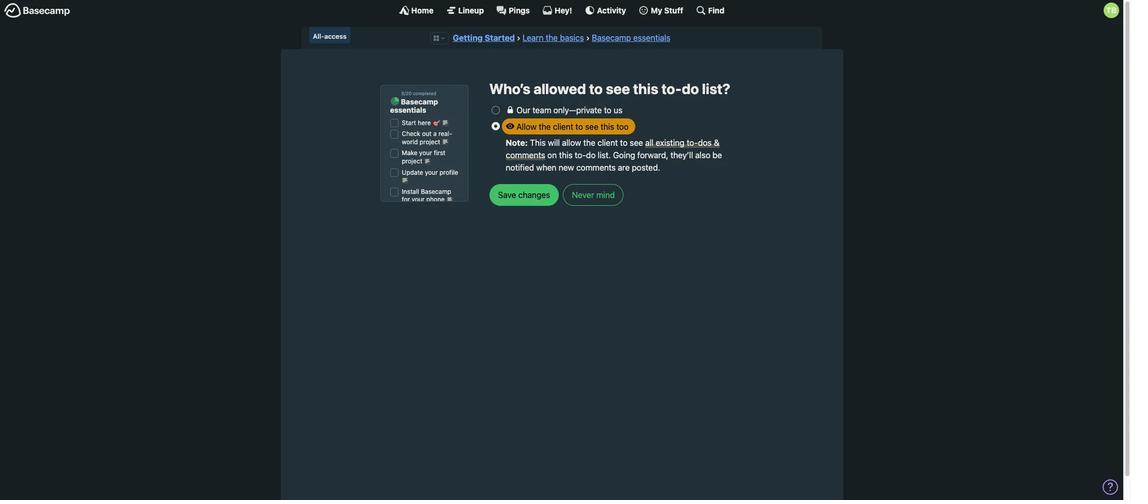 Task type: describe. For each thing, give the bounding box(es) containing it.
hey! button
[[543, 5, 573, 16]]

allow the client to see this too
[[517, 122, 629, 131]]

mind
[[597, 190, 615, 200]]

› learn the basics › basecamp essentials
[[517, 33, 671, 42]]

on                 this to-do list.                    going forward, they'll also be notified                     when new comments are posted.
[[506, 151, 722, 172]]

never mind link
[[564, 184, 624, 206]]

to up only—private at top
[[589, 80, 603, 97]]

posted.
[[632, 163, 661, 172]]

are
[[618, 163, 630, 172]]

pings button
[[497, 5, 530, 16]]

on
[[548, 151, 557, 160]]

basecamp inside the install basecamp for your phone
[[421, 188, 452, 195]]

project inside make your first project
[[402, 157, 423, 165]]

getting started link
[[453, 33, 515, 42]]

🎯
[[433, 119, 441, 127]]

basecamp inside breadcrumb element
[[592, 33, 631, 42]]

getting started
[[453, 33, 515, 42]]

profile
[[440, 168, 458, 176]]

our
[[517, 106, 531, 115]]

to- for all existing to-dos & comments
[[687, 138, 698, 147]]

list?
[[703, 80, 731, 97]]

here
[[418, 119, 431, 127]]

comments inside on                 this to-do list.                    going forward, they'll also be notified                     when new comments are posted.
[[577, 163, 616, 172]]

make
[[402, 149, 418, 157]]

check out a real- world project
[[402, 130, 452, 146]]

all-access
[[313, 32, 347, 40]]

install
[[402, 188, 419, 195]]

only—private
[[554, 106, 602, 115]]

my stuff
[[651, 5, 684, 15]]

existing
[[656, 138, 685, 147]]

1 vertical spatial client
[[598, 138, 618, 147]]

hey!
[[555, 5, 573, 15]]

essentials inside "basecamp essentials"
[[390, 106, 427, 114]]

also
[[696, 151, 711, 160]]

start here 🎯
[[402, 119, 442, 127]]

dos
[[698, 138, 712, 147]]

to left "us"
[[604, 106, 612, 115]]

be
[[713, 151, 722, 160]]

world
[[402, 138, 418, 146]]

allow
[[562, 138, 581, 147]]

find
[[709, 5, 725, 15]]

find button
[[696, 5, 725, 16]]

to down only—private at top
[[576, 122, 583, 131]]

2 › from the left
[[587, 33, 590, 42]]

make your first project
[[402, 149, 446, 165]]

for
[[402, 196, 410, 203]]

getting
[[453, 33, 483, 42]]

basecamp inside "basecamp essentials"
[[401, 97, 438, 106]]

tim burton image
[[1104, 3, 1120, 18]]

never
[[572, 190, 595, 200]]

your for update
[[425, 168, 438, 176]]

all
[[646, 138, 654, 147]]

0 vertical spatial to-
[[662, 80, 682, 97]]

stuff
[[665, 5, 684, 15]]

&
[[714, 138, 720, 147]]

list.
[[598, 151, 611, 160]]

this inside on                 this to-do list.                    going forward, they'll also be notified                     when new comments are posted.
[[559, 151, 573, 160]]

out
[[422, 130, 432, 138]]

pings
[[509, 5, 530, 15]]



Task type: locate. For each thing, give the bounding box(es) containing it.
new
[[559, 163, 574, 172]]

project inside check out a real- world project
[[420, 138, 441, 146]]

client
[[553, 122, 574, 131], [598, 138, 618, 147]]

0 horizontal spatial ›
[[517, 33, 521, 42]]

comments inside all existing to-dos & comments
[[506, 151, 546, 160]]

real-
[[439, 130, 452, 138]]

comments
[[506, 151, 546, 160], [577, 163, 616, 172]]

project
[[420, 138, 441, 146], [402, 157, 423, 165]]

all-access element
[[309, 27, 351, 44]]

2 vertical spatial see
[[630, 138, 643, 147]]

notified
[[506, 163, 534, 172]]

switch accounts image
[[4, 3, 70, 19]]

1 horizontal spatial ›
[[587, 33, 590, 42]]

team
[[533, 106, 552, 115]]

start
[[402, 119, 416, 127]]

note:
[[506, 138, 528, 147]]

update your profile
[[402, 168, 458, 176]]

this
[[530, 138, 546, 147]]

1 vertical spatial do
[[586, 151, 596, 160]]

the down team
[[539, 122, 551, 131]]

do
[[682, 80, 699, 97], [586, 151, 596, 160]]

basecamp essentials
[[390, 97, 438, 114]]

0 horizontal spatial comments
[[506, 151, 546, 160]]

1 horizontal spatial essentials
[[634, 33, 671, 42]]

essentials
[[634, 33, 671, 42], [390, 106, 427, 114]]

0 vertical spatial comments
[[506, 151, 546, 160]]

essentials down "my"
[[634, 33, 671, 42]]

basecamp up phone
[[421, 188, 452, 195]]

project down "out"
[[420, 138, 441, 146]]

1 horizontal spatial to-
[[662, 80, 682, 97]]

0 vertical spatial client
[[553, 122, 574, 131]]

home
[[412, 5, 434, 15]]

1 vertical spatial comments
[[577, 163, 616, 172]]

1 horizontal spatial this
[[601, 122, 615, 131]]

going
[[613, 151, 636, 160]]

1 › from the left
[[517, 33, 521, 42]]

the right allow
[[584, 138, 596, 147]]

to up going
[[620, 138, 628, 147]]

› left learn
[[517, 33, 521, 42]]

to-
[[662, 80, 682, 97], [687, 138, 698, 147], [575, 151, 586, 160]]

the
[[546, 33, 558, 42], [539, 122, 551, 131], [584, 138, 596, 147]]

basecamp up start here 🎯 on the top of the page
[[401, 97, 438, 106]]

1 vertical spatial see
[[586, 122, 599, 131]]

2 vertical spatial to-
[[575, 151, 586, 160]]

None submit
[[490, 184, 559, 206]]

first
[[434, 149, 446, 157]]

allowed
[[534, 80, 586, 97]]

our team only—private to us
[[517, 106, 623, 115]]

2 horizontal spatial this
[[633, 80, 659, 97]]

breadcrumb element
[[301, 27, 823, 49]]

1 vertical spatial to-
[[687, 138, 698, 147]]

essentials inside breadcrumb element
[[634, 33, 671, 42]]

see down only—private at top
[[586, 122, 599, 131]]

too
[[617, 122, 629, 131]]

your
[[419, 149, 432, 157], [425, 168, 438, 176], [412, 196, 425, 203]]

0 horizontal spatial this
[[559, 151, 573, 160]]

1 horizontal spatial comments
[[577, 163, 616, 172]]

forward,
[[638, 151, 669, 160]]

0 vertical spatial your
[[419, 149, 432, 157]]

your down make your first project
[[425, 168, 438, 176]]

0 vertical spatial essentials
[[634, 33, 671, 42]]

a
[[434, 130, 437, 138]]

see
[[606, 80, 630, 97], [586, 122, 599, 131], [630, 138, 643, 147]]

main element
[[0, 0, 1124, 20]]

do left list.
[[586, 151, 596, 160]]

0 vertical spatial this
[[633, 80, 659, 97]]

basecamp
[[592, 33, 631, 42], [401, 97, 438, 106], [421, 188, 452, 195]]

access
[[324, 32, 347, 40]]

never mind
[[572, 190, 615, 200]]

to- left list?
[[662, 80, 682, 97]]

1 vertical spatial this
[[601, 122, 615, 131]]

learn the basics link
[[523, 33, 584, 42]]

who's allowed to see this                  to-do list?
[[490, 80, 731, 97]]

note: this will allow the client to see
[[506, 138, 646, 147]]

check
[[402, 130, 421, 138]]

do inside on                 this to-do list.                    going forward, they'll also be notified                     when new comments are posted.
[[586, 151, 596, 160]]

0 vertical spatial do
[[682, 80, 699, 97]]

when
[[537, 163, 557, 172]]

basecamp down activity
[[592, 33, 631, 42]]

this
[[633, 80, 659, 97], [601, 122, 615, 131], [559, 151, 573, 160]]

comments up "notified" at the top left of page
[[506, 151, 546, 160]]

essentials up start
[[390, 106, 427, 114]]

0 horizontal spatial do
[[586, 151, 596, 160]]

1 horizontal spatial do
[[682, 80, 699, 97]]

1 vertical spatial the
[[539, 122, 551, 131]]

basecamp essentials link
[[592, 33, 671, 42]]

your inside make your first project
[[419, 149, 432, 157]]

activity link
[[585, 5, 626, 16]]

lineup link
[[446, 5, 484, 16]]

your inside the install basecamp for your phone
[[412, 196, 425, 203]]

us
[[614, 106, 623, 115]]

0 horizontal spatial to-
[[575, 151, 586, 160]]

your for make
[[419, 149, 432, 157]]

activity
[[597, 5, 626, 15]]

install basecamp for your phone
[[402, 188, 452, 203]]

0 vertical spatial see
[[606, 80, 630, 97]]

learn
[[523, 33, 544, 42]]

all-
[[313, 32, 324, 40]]

to- for on                 this to-do list.                    going forward, they'll also be notified                     when new comments are posted.
[[575, 151, 586, 160]]

0 horizontal spatial client
[[553, 122, 574, 131]]

1 vertical spatial basecamp
[[401, 97, 438, 106]]

update
[[402, 168, 423, 176]]

the inside breadcrumb element
[[546, 33, 558, 42]]

started
[[485, 33, 515, 42]]

1 vertical spatial project
[[402, 157, 423, 165]]

2 vertical spatial this
[[559, 151, 573, 160]]

to- inside on                 this to-do list.                    going forward, they'll also be notified                     when new comments are posted.
[[575, 151, 586, 160]]

lineup
[[459, 5, 484, 15]]

all existing to-dos & comments
[[506, 138, 720, 160]]

› right basics in the top of the page
[[587, 33, 590, 42]]

allow
[[517, 122, 537, 131]]

›
[[517, 33, 521, 42], [587, 33, 590, 42]]

they'll
[[671, 151, 693, 160]]

your down install
[[412, 196, 425, 203]]

will
[[548, 138, 560, 147]]

0 vertical spatial the
[[546, 33, 558, 42]]

the right learn
[[546, 33, 558, 42]]

basics
[[560, 33, 584, 42]]

2 horizontal spatial to-
[[687, 138, 698, 147]]

who's
[[490, 80, 531, 97]]

see left the all
[[630, 138, 643, 147]]

1 vertical spatial essentials
[[390, 106, 427, 114]]

1 vertical spatial your
[[425, 168, 438, 176]]

home link
[[399, 5, 434, 16]]

to
[[589, 80, 603, 97], [604, 106, 612, 115], [576, 122, 583, 131], [620, 138, 628, 147]]

project down make
[[402, 157, 423, 165]]

2 vertical spatial the
[[584, 138, 596, 147]]

0 vertical spatial basecamp
[[592, 33, 631, 42]]

to- down note: this will allow the client to see
[[575, 151, 586, 160]]

see up "us"
[[606, 80, 630, 97]]

my stuff button
[[639, 5, 684, 16]]

to- up the also
[[687, 138, 698, 147]]

phone
[[427, 196, 445, 203]]

to- inside all existing to-dos & comments
[[687, 138, 698, 147]]

client up list.
[[598, 138, 618, 147]]

your left first on the top left of page
[[419, 149, 432, 157]]

2 vertical spatial basecamp
[[421, 188, 452, 195]]

client down our team only—private to us
[[553, 122, 574, 131]]

2 vertical spatial your
[[412, 196, 425, 203]]

0 horizontal spatial essentials
[[390, 106, 427, 114]]

1 horizontal spatial client
[[598, 138, 618, 147]]

comments down list.
[[577, 163, 616, 172]]

0 vertical spatial project
[[420, 138, 441, 146]]

my
[[651, 5, 663, 15]]

do left list?
[[682, 80, 699, 97]]



Task type: vqa. For each thing, say whether or not it's contained in the screenshot.
all existing to-dos & comments
yes



